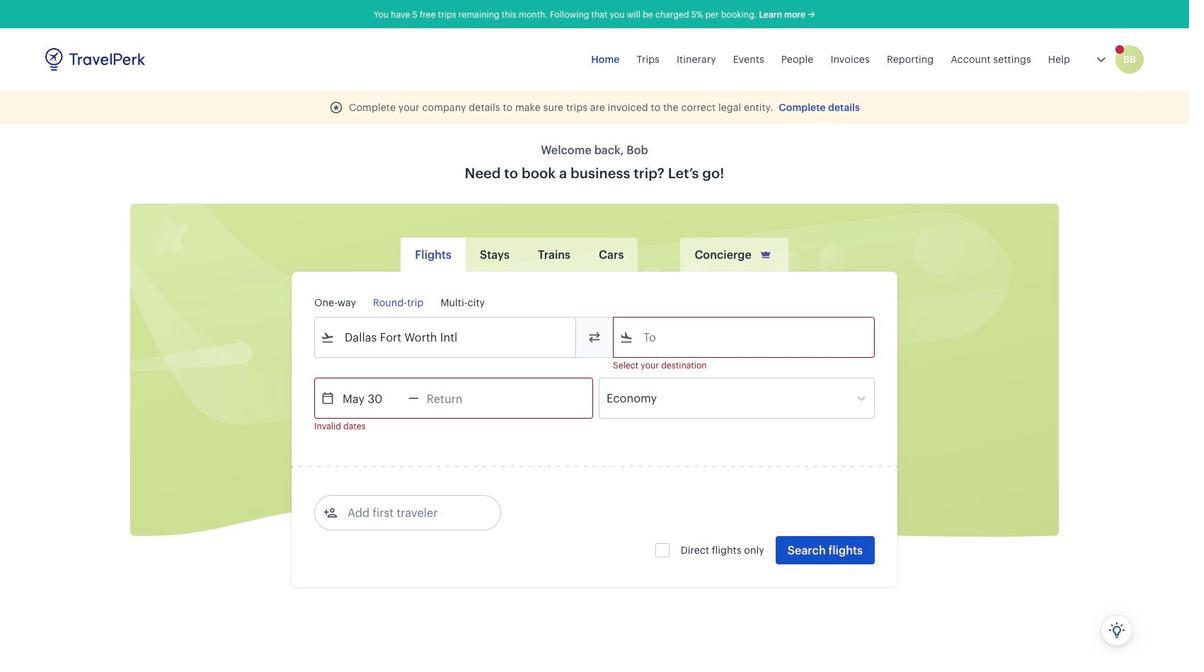 Task type: locate. For each thing, give the bounding box(es) containing it.
To search field
[[634, 326, 856, 349]]

Depart text field
[[335, 379, 409, 419]]



Task type: describe. For each thing, give the bounding box(es) containing it.
Return text field
[[419, 379, 493, 419]]

Add first traveler search field
[[338, 502, 485, 525]]

From search field
[[335, 326, 557, 349]]



